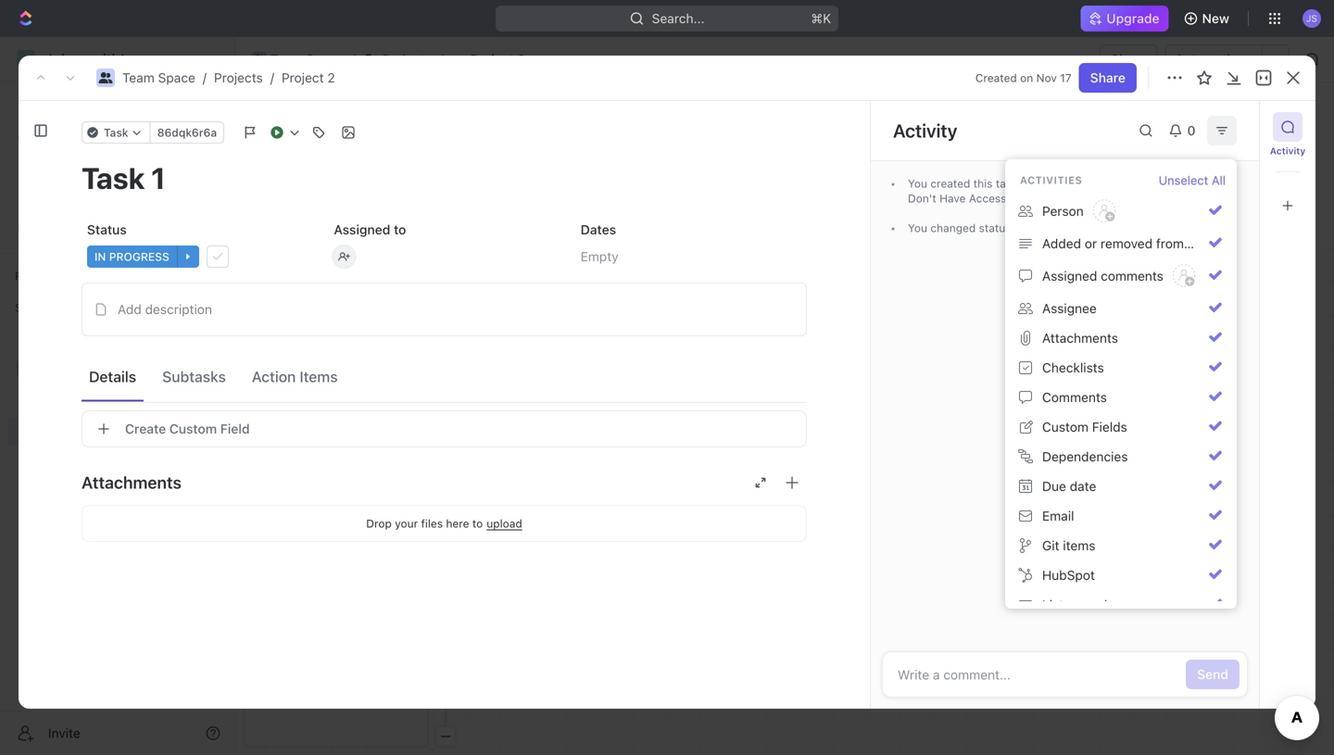 Task type: locate. For each thing, give the bounding box(es) containing it.
1 horizontal spatial add
[[1201, 119, 1225, 134]]

2 you from the top
[[908, 222, 928, 235]]

assigned up assignee
[[1043, 268, 1098, 284]]

from right status
[[1015, 222, 1039, 235]]

1 horizontal spatial assigned
[[1043, 268, 1098, 284]]

0 vertical spatial team
[[271, 51, 303, 67]]

2 vertical spatial team
[[44, 361, 77, 376]]

team right user group icon
[[122, 70, 155, 85]]

customize
[[1177, 172, 1242, 187]]

unselect all
[[1159, 173, 1226, 187]]

0 horizontal spatial space
[[80, 361, 118, 376]]

invite
[[48, 726, 80, 741]]

create custom field button
[[82, 411, 807, 448]]

project 2
[[471, 51, 526, 67], [281, 111, 391, 141]]

space
[[306, 51, 344, 67], [158, 70, 195, 85], [80, 361, 118, 376]]

0 horizontal spatial list
[[1043, 597, 1064, 613]]

1 horizontal spatial custom
[[1043, 419, 1089, 435]]

changed status from
[[928, 222, 1042, 235]]

0 vertical spatial attachments
[[1043, 330, 1119, 346]]

custom fields
[[1043, 419, 1128, 435]]

custom down comments
[[1043, 419, 1089, 435]]

action items
[[252, 368, 338, 386]]

closed
[[405, 218, 441, 231]]

0 vertical spatial team space
[[271, 51, 344, 67]]

0 horizontal spatial assigned
[[334, 222, 391, 237]]

date
[[1070, 479, 1097, 494]]

0 horizontal spatial team space
[[44, 361, 118, 376]]

assigned left closed
[[334, 222, 391, 237]]

1 vertical spatial user group image
[[19, 363, 33, 375]]

0 vertical spatial projects
[[383, 51, 432, 67]]

1 horizontal spatial projects
[[214, 70, 263, 85]]

create
[[125, 421, 166, 437]]

comments
[[1043, 390, 1108, 405]]

0 horizontal spatial user group image
[[19, 363, 33, 375]]

1 vertical spatial you
[[908, 222, 928, 235]]

changed
[[931, 222, 976, 235]]

2 vertical spatial 2
[[370, 111, 385, 141]]

assigned for assigned comments
[[1043, 268, 1098, 284]]

1 horizontal spatial list
[[1188, 236, 1210, 251]]

11 mins
[[1195, 177, 1233, 190]]

team left details
[[44, 361, 77, 376]]

0 vertical spatial activity
[[894, 120, 958, 141]]

1 vertical spatial share
[[1091, 70, 1126, 85]]

you down don't
[[908, 222, 928, 235]]

1 horizontal spatial team
[[122, 70, 155, 85]]

team inside tree
[[44, 361, 77, 376]]

dependencies
[[1043, 449, 1129, 464]]

0 vertical spatial you
[[908, 177, 928, 190]]

attachments inside dropdown button
[[82, 473, 182, 493]]

1 horizontal spatial activity
[[1271, 146, 1306, 156]]

0 horizontal spatial activity
[[894, 120, 958, 141]]

0 vertical spatial space
[[306, 51, 344, 67]]

field
[[220, 421, 250, 437]]

favorites
[[15, 270, 64, 283]]

assignee button
[[1013, 294, 1230, 324]]

2 vertical spatial projects
[[56, 393, 105, 408]]

0 horizontal spatial project 2
[[281, 111, 391, 141]]

#8678g9yju
[[1082, 177, 1145, 190]]

person
[[1043, 203, 1084, 219]]

tree containing team space
[[7, 323, 228, 573]]

tree inside sidebar navigation
[[7, 323, 228, 573]]

1 vertical spatial project 2
[[281, 111, 391, 141]]

team space
[[271, 51, 344, 67], [44, 361, 118, 376]]

task
[[996, 177, 1018, 190]]

1 vertical spatial add
[[118, 302, 142, 317]]

0 horizontal spatial attachments
[[82, 473, 182, 493]]

2 horizontal spatial team
[[271, 51, 303, 67]]

add left task
[[1201, 119, 1225, 134]]

0 horizontal spatial from
[[1015, 222, 1039, 235]]

0 horizontal spatial custom
[[169, 421, 217, 437]]

1 horizontal spatial space
[[158, 70, 195, 85]]

list down hubspot
[[1043, 597, 1064, 613]]

share down the upgrade link
[[1112, 51, 1147, 67]]

send
[[1198, 667, 1229, 682]]

custom
[[1043, 419, 1089, 435], [169, 421, 217, 437]]

assigned to
[[334, 222, 406, 237]]

1 vertical spatial projects
[[214, 70, 263, 85]]

upgrade
[[1107, 11, 1160, 26]]

customize button
[[1153, 167, 1248, 193]]

comments
[[1101, 268, 1164, 284]]

add left description
[[118, 302, 142, 317]]

1 horizontal spatial 2
[[370, 111, 385, 141]]

attachments button
[[82, 461, 807, 505]]

status
[[87, 222, 127, 237]]

team space up team space / projects / project 2
[[271, 51, 344, 67]]

/
[[352, 51, 356, 67], [440, 51, 444, 67], [203, 70, 207, 85], [270, 70, 274, 85]]

2 vertical spatial space
[[80, 361, 118, 376]]

person button
[[1013, 194, 1230, 229]]

1 horizontal spatial project 2
[[471, 51, 526, 67]]

1 vertical spatial team space
[[44, 361, 118, 376]]

1 you from the top
[[908, 177, 928, 190]]

0 vertical spatial list
[[1188, 236, 1210, 251]]

1 vertical spatial activity
[[1271, 146, 1306, 156]]

team space link inside tree
[[44, 354, 224, 384]]

attachments up checklists
[[1043, 330, 1119, 346]]

user group image
[[254, 55, 265, 64], [19, 363, 33, 375]]

sidebar navigation
[[0, 37, 236, 756]]

0 vertical spatial to
[[394, 222, 406, 237]]

0 horizontal spatial project 2 link
[[282, 70, 335, 85]]

0 horizontal spatial projects
[[56, 393, 105, 408]]

user group image
[[99, 72, 113, 83]]

dashboards
[[44, 191, 116, 207]]

you up don't
[[908, 177, 928, 190]]

1 vertical spatial 2
[[328, 70, 335, 85]]

projects
[[383, 51, 432, 67], [214, 70, 263, 85], [56, 393, 105, 408]]

user group image down spaces
[[19, 363, 33, 375]]

86dqk6r6a button
[[150, 121, 224, 144]]

0 horizontal spatial team
[[44, 361, 77, 376]]

0 vertical spatial assigned
[[334, 222, 391, 237]]

new button
[[1177, 4, 1241, 33]]

1 horizontal spatial projects link
[[214, 70, 263, 85]]

from right removed
[[1157, 236, 1185, 251]]

share right the 17
[[1091, 70, 1126, 85]]

on
[[1021, 71, 1034, 84]]

1 horizontal spatial project 2 link
[[447, 48, 530, 70]]

team up team space / projects / project 2
[[271, 51, 303, 67]]

share button down the upgrade link
[[1100, 44, 1158, 74]]

moved
[[1068, 597, 1108, 613]]

Search tasks... text field
[[1104, 211, 1289, 239]]

inbox link
[[7, 121, 228, 151]]

2
[[518, 51, 526, 67], [328, 70, 335, 85], [370, 111, 385, 141]]

tree
[[7, 323, 228, 573]]

team space down spaces
[[44, 361, 118, 376]]

0 vertical spatial 2
[[518, 51, 526, 67]]

0 horizontal spatial projects link
[[56, 386, 176, 415]]

1 vertical spatial attachments
[[82, 473, 182, 493]]

1 horizontal spatial from
[[1157, 236, 1185, 251]]

action
[[252, 368, 296, 386]]

project
[[471, 51, 514, 67], [282, 70, 324, 85], [281, 111, 364, 141]]

0 horizontal spatial 2
[[328, 70, 335, 85]]

user group image up team space / projects / project 2
[[254, 55, 265, 64]]

list moved button
[[1013, 590, 1230, 620]]

0 vertical spatial add
[[1201, 119, 1225, 134]]

1 vertical spatial team
[[122, 70, 155, 85]]

0 horizontal spatial to
[[394, 222, 406, 237]]

1 vertical spatial from
[[1157, 236, 1185, 251]]

subtasks
[[162, 368, 226, 386]]

1 vertical spatial assigned
[[1043, 268, 1098, 284]]

to
[[394, 222, 406, 237], [473, 517, 483, 530]]

here
[[446, 517, 470, 530]]

or
[[1085, 236, 1098, 251]]

attachments inside button
[[1043, 330, 1119, 346]]

0 vertical spatial share
[[1112, 51, 1147, 67]]

0 vertical spatial user group image
[[254, 55, 265, 64]]

0 vertical spatial project
[[471, 51, 514, 67]]

⌘k
[[811, 11, 832, 26]]

git items
[[1043, 538, 1096, 553]]

assigned inside button
[[1043, 268, 1098, 284]]

1 vertical spatial space
[[158, 70, 195, 85]]

add description button
[[88, 295, 801, 324]]

share
[[1112, 51, 1147, 67], [1091, 70, 1126, 85]]

2 horizontal spatial 2
[[518, 51, 526, 67]]

assigned
[[334, 222, 391, 237], [1043, 268, 1098, 284]]

list down 11
[[1188, 236, 1210, 251]]

don't
[[908, 192, 937, 205]]

access)
[[970, 192, 1011, 205]]

1 vertical spatial to
[[473, 517, 483, 530]]

home
[[44, 97, 80, 112]]

0 vertical spatial from
[[1015, 222, 1039, 235]]

#8678g9yju (you don't have access)
[[908, 177, 1172, 205]]

0 horizontal spatial add
[[118, 302, 142, 317]]

attachments down create
[[82, 473, 182, 493]]

1 horizontal spatial attachments
[[1043, 330, 1119, 346]]

custom left field
[[169, 421, 217, 437]]

project inside project 2 link
[[471, 51, 514, 67]]

user group image inside tree
[[19, 363, 33, 375]]



Task type: vqa. For each thing, say whether or not it's contained in the screenshot.
3
no



Task type: describe. For each thing, give the bounding box(es) containing it.
show closed button
[[349, 214, 449, 236]]

files
[[421, 517, 443, 530]]

email
[[1043, 508, 1075, 524]]

open
[[1081, 222, 1113, 235]]

comments button
[[1013, 383, 1230, 413]]

2 horizontal spatial projects
[[383, 51, 432, 67]]

assignee
[[1043, 301, 1097, 316]]

projects inside tree
[[56, 393, 105, 408]]

subtasks button
[[155, 360, 233, 394]]

spaces
[[15, 301, 54, 314]]

activities
[[1021, 174, 1083, 186]]

due date button
[[1013, 472, 1230, 502]]

created
[[976, 71, 1018, 84]]

custom inside 'button'
[[1043, 419, 1089, 435]]

copying
[[1037, 177, 1079, 190]]

have
[[940, 192, 966, 205]]

unselect
[[1159, 173, 1209, 187]]

git items button
[[1013, 531, 1230, 561]]

new
[[1203, 11, 1230, 26]]

you for changed status from
[[908, 222, 928, 235]]

team space / projects / project 2
[[122, 70, 335, 85]]

add for add description
[[118, 302, 142, 317]]

2 horizontal spatial projects link
[[360, 48, 436, 70]]

task sidebar content section
[[870, 101, 1260, 709]]

task sidebar navigation tab list
[[1268, 112, 1309, 221]]

checklists
[[1043, 360, 1105, 375]]

items
[[300, 368, 338, 386]]

items
[[1064, 538, 1096, 553]]

0 vertical spatial project 2
[[471, 51, 526, 67]]

assigned comments button
[[1013, 259, 1230, 294]]

2 vertical spatial project
[[281, 111, 364, 141]]

1 horizontal spatial team space
[[271, 51, 344, 67]]

space inside tree
[[80, 361, 118, 376]]

list moved
[[1043, 597, 1108, 613]]

1 vertical spatial list
[[1043, 597, 1064, 613]]

dashboards link
[[7, 184, 228, 214]]

share button right the 17
[[1080, 63, 1137, 93]]

(you
[[1149, 177, 1172, 190]]

this
[[974, 177, 993, 190]]

you for created this task by copying
[[908, 177, 928, 190]]

add description
[[118, 302, 212, 317]]

show closed
[[373, 218, 441, 231]]

automations button
[[1167, 45, 1263, 73]]

created on nov 17
[[976, 71, 1072, 84]]

create custom field
[[125, 421, 250, 437]]

assigned for assigned to
[[334, 222, 391, 237]]

details button
[[82, 360, 144, 394]]

activity inside task sidebar content section
[[894, 120, 958, 141]]

checklists button
[[1013, 353, 1230, 383]]

search button
[[1017, 167, 1089, 193]]

17
[[1061, 71, 1072, 84]]

added or removed from list
[[1043, 236, 1210, 251]]

hubspot button
[[1013, 561, 1230, 590]]

search...
[[652, 11, 705, 26]]

git
[[1043, 538, 1060, 553]]

2 horizontal spatial space
[[306, 51, 344, 67]]

show
[[373, 218, 402, 231]]

removed
[[1101, 236, 1153, 251]]

custom inside button
[[169, 421, 217, 437]]

1 horizontal spatial to
[[473, 517, 483, 530]]

assigned comments
[[1043, 268, 1164, 284]]

status
[[980, 222, 1012, 235]]

added
[[1043, 236, 1082, 251]]

all
[[1212, 173, 1226, 187]]

inbox
[[44, 128, 77, 144]]

send button
[[1187, 660, 1240, 690]]

search
[[1041, 172, 1084, 187]]

from inside button
[[1157, 236, 1185, 251]]

your
[[395, 517, 418, 530]]

team space inside team space link
[[44, 361, 118, 376]]

dependencies button
[[1013, 442, 1230, 472]]

nov
[[1037, 71, 1058, 84]]

attachments button
[[1013, 324, 1230, 353]]

details
[[89, 368, 136, 386]]

1 horizontal spatial user group image
[[254, 55, 265, 64]]

due
[[1043, 479, 1067, 494]]

add for add task
[[1201, 119, 1225, 134]]

add task button
[[1190, 112, 1268, 142]]

favorites button
[[7, 265, 71, 287]]

added or removed from list button
[[1013, 229, 1230, 259]]

from inside task sidebar content section
[[1015, 222, 1039, 235]]

1 vertical spatial project
[[282, 70, 324, 85]]

created
[[931, 177, 971, 190]]

email button
[[1013, 502, 1230, 531]]

created this task by copying
[[928, 177, 1082, 190]]

upload
[[487, 517, 523, 530]]

hubspot
[[1043, 568, 1096, 583]]

activity inside task sidebar navigation tab list
[[1271, 146, 1306, 156]]

add task
[[1201, 119, 1257, 134]]

drop
[[366, 517, 392, 530]]

description
[[145, 302, 212, 317]]

86dqk6r6a
[[157, 126, 217, 139]]

custom fields button
[[1013, 413, 1230, 442]]

by
[[1022, 177, 1034, 190]]

upgrade link
[[1081, 6, 1170, 32]]

home link
[[7, 90, 228, 120]]

11
[[1195, 177, 1205, 190]]

Edit task name text field
[[82, 160, 807, 196]]

due date
[[1043, 479, 1097, 494]]



